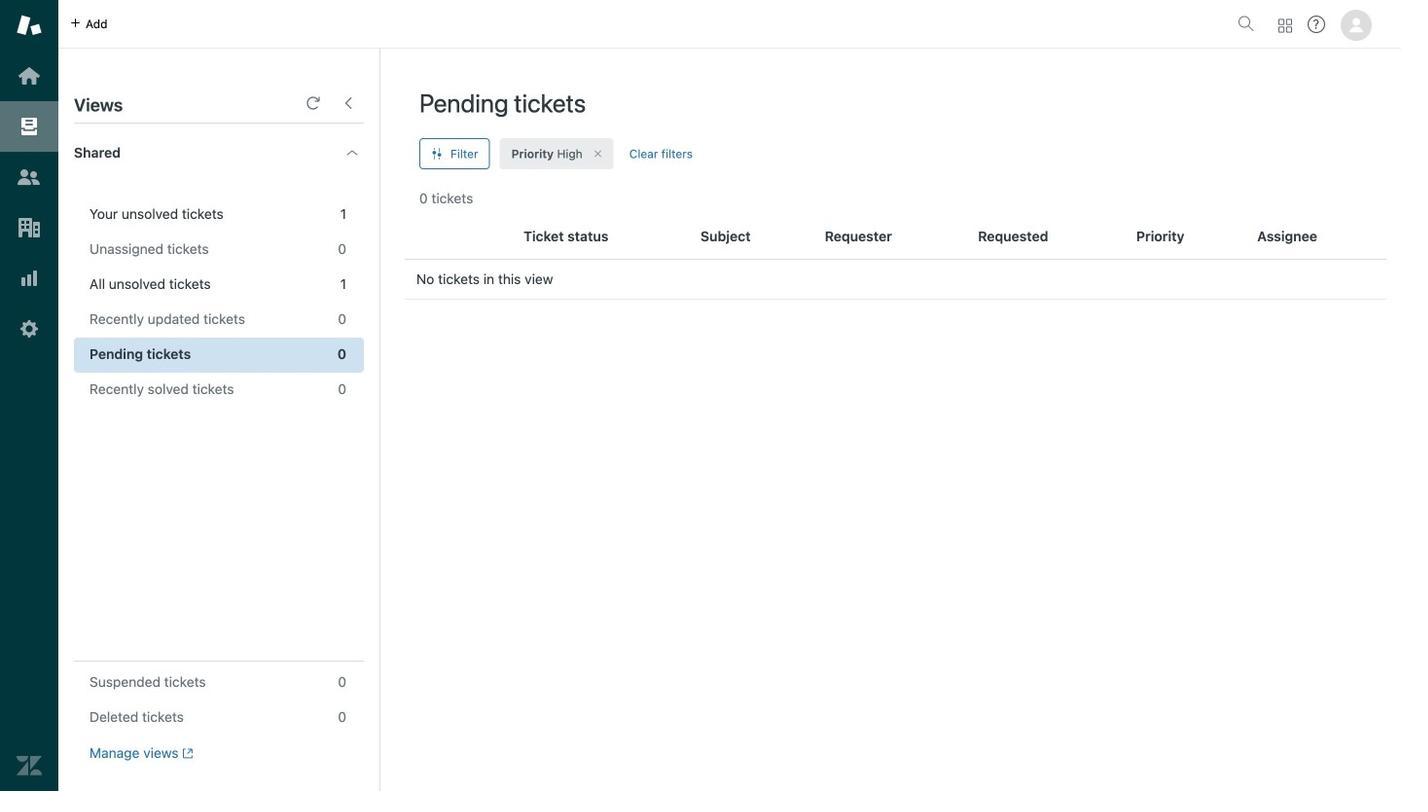Task type: describe. For each thing, give the bounding box(es) containing it.
remove image
[[592, 148, 604, 160]]

zendesk support image
[[17, 13, 42, 38]]

refresh views pane image
[[306, 95, 321, 111]]

customers image
[[17, 164, 42, 190]]

hide panel views image
[[341, 95, 356, 111]]

views image
[[17, 114, 42, 139]]

get help image
[[1308, 16, 1325, 33]]



Task type: locate. For each thing, give the bounding box(es) containing it.
main element
[[0, 0, 58, 791]]

heading
[[58, 124, 380, 182]]

reporting image
[[17, 266, 42, 291]]

opens in a new tab image
[[179, 748, 194, 759]]

zendesk image
[[17, 753, 42, 779]]

get started image
[[17, 63, 42, 89]]

organizations image
[[17, 215, 42, 240]]

zendesk products image
[[1279, 19, 1292, 33]]

admin image
[[17, 316, 42, 342]]



